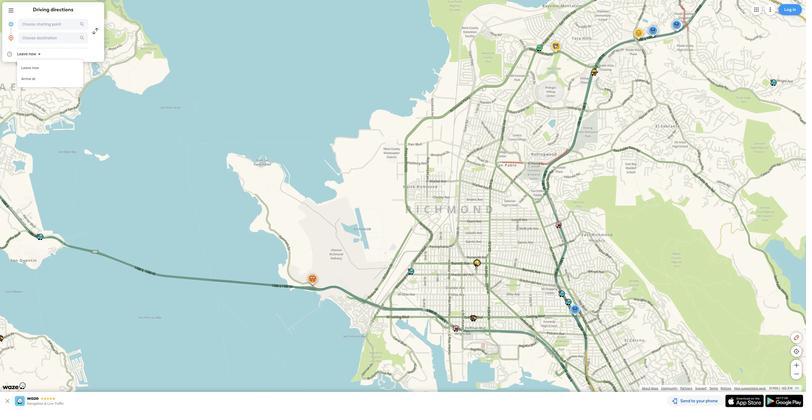 Task type: vqa. For each thing, say whether or not it's contained in the screenshot.
Partners
yes



Task type: describe. For each thing, give the bounding box(es) containing it.
-
[[780, 387, 782, 391]]

leave now inside option
[[21, 66, 39, 70]]

Choose starting point text field
[[18, 19, 88, 30]]

notices link
[[721, 387, 731, 391]]

work
[[759, 387, 766, 391]]

about waze community partners support terms notices how suggestions work
[[642, 387, 766, 391]]

partners
[[680, 387, 693, 391]]

community link
[[661, 387, 678, 391]]

partners link
[[680, 387, 693, 391]]

driving
[[33, 7, 49, 13]]

suggestions
[[741, 387, 758, 391]]

link image
[[795, 387, 799, 391]]

driving directions
[[33, 7, 73, 13]]

zoom in image
[[793, 363, 800, 369]]

37.955
[[769, 387, 778, 391]]

0 vertical spatial leave
[[17, 52, 28, 56]]

navigation
[[27, 403, 43, 406]]

support link
[[695, 387, 707, 391]]

directions
[[51, 7, 73, 13]]

leave now option
[[17, 63, 83, 74]]

navigation & live traffic
[[27, 403, 64, 406]]

&
[[44, 403, 47, 406]]

zoom out image
[[793, 371, 800, 378]]

0 vertical spatial leave now
[[17, 52, 36, 56]]

how suggestions work link
[[734, 387, 766, 391]]



Task type: locate. For each thing, give the bounding box(es) containing it.
about waze link
[[642, 387, 658, 391]]

arrive at option
[[17, 74, 83, 85]]

leave now
[[17, 52, 36, 56], [21, 66, 39, 70]]

notices
[[721, 387, 731, 391]]

at
[[32, 77, 35, 81]]

leave now up the arrive at
[[21, 66, 39, 70]]

x image
[[4, 398, 11, 405]]

0 vertical spatial now
[[29, 52, 36, 56]]

1 vertical spatial leave
[[21, 66, 31, 70]]

37.955 | -122.374
[[769, 387, 793, 391]]

terms
[[709, 387, 718, 391]]

leave
[[17, 52, 28, 56], [21, 66, 31, 70]]

|
[[779, 387, 780, 391]]

leave right clock image
[[17, 52, 28, 56]]

current location image
[[8, 21, 14, 28]]

how
[[734, 387, 740, 391]]

live
[[47, 403, 54, 406]]

leave up arrive
[[21, 66, 31, 70]]

now up at
[[32, 66, 39, 70]]

arrive
[[21, 77, 31, 81]]

1 vertical spatial leave now
[[21, 66, 39, 70]]

pencil image
[[793, 335, 800, 342]]

now
[[29, 52, 36, 56], [32, 66, 39, 70]]

terms link
[[709, 387, 718, 391]]

now up leave now option
[[29, 52, 36, 56]]

now inside leave now option
[[32, 66, 39, 70]]

Choose destination text field
[[18, 33, 88, 44]]

leave inside option
[[21, 66, 31, 70]]

location image
[[8, 35, 14, 41]]

community
[[661, 387, 678, 391]]

support
[[695, 387, 707, 391]]

leave now right clock image
[[17, 52, 36, 56]]

122.374
[[782, 387, 793, 391]]

arrive at
[[21, 77, 35, 81]]

waze
[[651, 387, 658, 391]]

traffic
[[54, 403, 64, 406]]

about
[[642, 387, 650, 391]]

clock image
[[6, 51, 13, 58]]

1 vertical spatial now
[[32, 66, 39, 70]]



